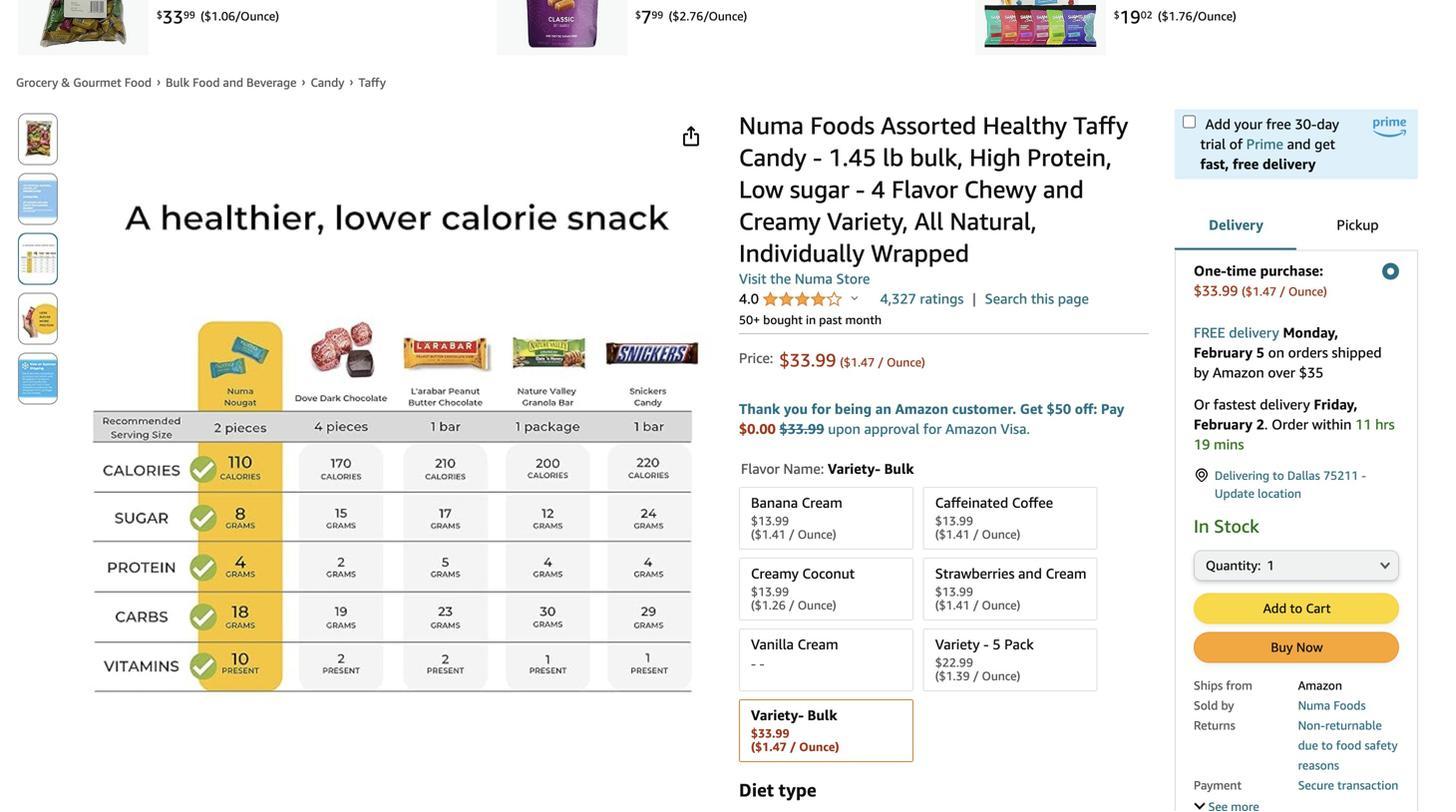 Task type: vqa. For each thing, say whether or not it's contained in the screenshot.


Task type: locate. For each thing, give the bounding box(es) containing it.
($1.06/ounce)
[[201, 9, 279, 23]]

grocery
[[16, 75, 58, 89]]

tab list
[[1175, 200, 1419, 252]]

/ right ($1.26
[[789, 598, 795, 612]]

($1.41 down banana
[[751, 527, 786, 541]]

$ inside $ 19 02 ($1.76/ounce)
[[1114, 9, 1120, 21]]

flavor up 'all'
[[892, 175, 958, 204]]

flavor inside numa foods assorted healthy taffy candy - 1.45 lb bulk, high protein, low sugar - 4 flavor chewy and creamy variety, all natural, individually wrapped visit the numa store
[[892, 175, 958, 204]]

0 vertical spatial (
[[1242, 284, 1246, 298]]

None checkbox
[[1183, 115, 1196, 128]]

coffee
[[1012, 494, 1054, 511]]

amazon inside amazon sold by
[[1299, 678, 1343, 692]]

by inside on orders shipped by amazon over $35
[[1194, 364, 1210, 381]]

0 vertical spatial add
[[1206, 116, 1231, 132]]

bulk down vanilla cream - -
[[808, 707, 838, 723]]

2 horizontal spatial to
[[1322, 738, 1334, 752]]

taffy inside numa foods assorted healthy taffy candy - 1.45 lb bulk, high protein, low sugar - 4 flavor chewy and creamy variety, all natural, individually wrapped visit the numa store
[[1074, 111, 1129, 140]]

candy inside grocery & gourmet food › bulk food and beverage › candy › taffy
[[311, 75, 345, 89]]

location
[[1258, 486, 1302, 500]]

$ inside the $ 33 99 ($1.06/ounce)
[[157, 9, 163, 21]]

None submit
[[19, 114, 57, 164], [19, 174, 57, 224], [19, 234, 57, 284], [19, 294, 57, 344], [19, 354, 57, 404], [19, 114, 57, 164], [19, 174, 57, 224], [19, 234, 57, 284], [19, 294, 57, 344], [19, 354, 57, 404]]

taffy right 'candy' link
[[359, 75, 386, 89]]

0 horizontal spatial for
[[812, 400, 831, 417]]

0 vertical spatial free
[[1267, 116, 1292, 132]]

$33.99 down one-
[[1194, 282, 1239, 299]]

diet type
[[739, 779, 817, 800]]

$13.99 for creamy coconut
[[751, 584, 789, 598]]

to inside "delivering to dallas 75211 - update location"
[[1273, 468, 1285, 482]]

by up or
[[1194, 364, 1210, 381]]

1 horizontal spatial for
[[924, 420, 942, 437]]

›
[[157, 74, 161, 88], [302, 74, 306, 88], [350, 74, 354, 88]]

0 horizontal spatial (
[[840, 355, 844, 369]]

for right approval
[[924, 420, 942, 437]]

99 inside $ 7 99 ($2.76/ounce)
[[652, 9, 664, 21]]

numa foods returns
[[1194, 698, 1366, 732]]

0 horizontal spatial ›
[[157, 74, 161, 88]]

$13.99 inside the "strawberries and cream $13.99 ($1.41 /  ounce)"
[[936, 584, 974, 598]]

1 vertical spatial variety-
[[751, 707, 804, 723]]

by inside amazon sold by
[[1222, 698, 1235, 712]]

prime link
[[1247, 136, 1284, 152]]

1 horizontal spatial candy
[[739, 143, 807, 172]]

1 vertical spatial for
[[924, 420, 942, 437]]

2 99 from the left
[[652, 9, 664, 21]]

1 vertical spatial creamy
[[751, 565, 799, 581]]

/ inside variety - 5 pack $22.99 ($1.39 /  ounce)
[[974, 669, 979, 683]]

/ right ($1.39
[[974, 669, 979, 683]]

0 horizontal spatial to
[[1273, 468, 1285, 482]]

99 left ($1.06/ounce)
[[184, 9, 195, 21]]

1 vertical spatial (
[[840, 355, 844, 369]]

1 horizontal spatial variety-
[[828, 460, 881, 477]]

february inside friday, february 2
[[1194, 416, 1253, 433]]

bulk inside grocery & gourmet food › bulk food and beverage › candy › taffy
[[166, 75, 190, 89]]

amazon up numa foods link
[[1299, 678, 1343, 692]]

/
[[1280, 284, 1286, 298], [878, 355, 884, 369], [789, 527, 795, 541], [974, 527, 979, 541], [789, 598, 795, 612], [974, 598, 979, 612], [974, 669, 979, 683], [790, 740, 796, 754]]

$ left the ($2.76/ounce)
[[636, 9, 641, 21]]

( inside one-time purchase: $33.99 ( $1.47 / ounce)
[[1242, 284, 1246, 298]]

/ down strawberries
[[974, 598, 979, 612]]

february
[[1194, 344, 1253, 361], [1194, 416, 1253, 433]]

19 inside the 11 hrs 19 mins
[[1194, 436, 1211, 452]]

add for add to cart
[[1264, 601, 1287, 616]]

1 vertical spatial 19
[[1194, 436, 1211, 452]]

($1.41 down strawberries
[[936, 598, 970, 612]]

5 inside variety - 5 pack $22.99 ($1.39 /  ounce)
[[993, 636, 1001, 652]]

2 horizontal spatial ›
[[350, 74, 354, 88]]

0 horizontal spatial foods
[[811, 111, 875, 140]]

cream inside vanilla cream - -
[[798, 636, 839, 652]]

1 horizontal spatial 19
[[1194, 436, 1211, 452]]

fast,
[[1201, 156, 1230, 172]]

numa foods link
[[1299, 698, 1366, 712]]

pickup link
[[1297, 200, 1419, 252]]

ounce) down 'caffeinated'
[[982, 527, 1021, 541]]

1 horizontal spatial bulk
[[808, 707, 838, 723]]

1 horizontal spatial ›
[[302, 74, 306, 88]]

- inside "delivering to dallas 75211 - update location"
[[1362, 468, 1367, 482]]

for right 'you' in the right of the page
[[812, 400, 831, 417]]

taffy inside grocery & gourmet food › bulk food and beverage › candy › taffy
[[359, 75, 386, 89]]

$13.99 down 'caffeinated'
[[936, 514, 974, 528]]

$33.99 inside the variety- bulk $33.99 ($1.47 /  ounce)
[[751, 726, 790, 740]]

ounce) down strawberries
[[982, 598, 1021, 612]]

ounce) up coconut
[[798, 527, 837, 541]]

past
[[819, 313, 843, 327]]

02
[[1141, 9, 1153, 21]]

delivering to dallas 75211 - update location link
[[1194, 466, 1400, 502]]

add up trial
[[1206, 116, 1231, 132]]

2
[[1257, 416, 1265, 433]]

/ inside the "strawberries and cream $13.99 ($1.41 /  ounce)"
[[974, 598, 979, 612]]

|
[[973, 290, 977, 307]]

bulk down 33
[[166, 75, 190, 89]]

delivery
[[1263, 156, 1316, 172], [1230, 324, 1280, 341], [1260, 396, 1311, 413]]

1 horizontal spatial food
[[193, 75, 220, 89]]

bulk
[[166, 75, 190, 89], [885, 460, 914, 477], [808, 707, 838, 723]]

0 horizontal spatial candy
[[311, 75, 345, 89]]

0 vertical spatial by
[[1194, 364, 1210, 381]]

$ for 19
[[1114, 9, 1120, 21]]

banana cream $13.99 ($1.41 /  ounce)
[[751, 494, 843, 541]]

candy up low
[[739, 143, 807, 172]]

($1.41 down 'caffeinated'
[[936, 527, 970, 541]]

0 vertical spatial numa
[[739, 111, 804, 140]]

reasons
[[1299, 758, 1340, 772]]

add up buy
[[1264, 601, 1287, 616]]

assorted
[[881, 111, 977, 140]]

($1.39
[[936, 669, 970, 683]]

0 vertical spatial bulk
[[166, 75, 190, 89]]

creamy inside creamy coconut $13.99 ($1.26 /  ounce)
[[751, 565, 799, 581]]

order
[[1272, 416, 1309, 433]]

($1.26
[[751, 598, 786, 612]]

foods
[[811, 111, 875, 140], [1334, 698, 1366, 712]]

hrs
[[1376, 416, 1395, 433]]

7
[[641, 6, 652, 28]]

5 left on
[[1257, 344, 1265, 361]]

food right gourmet
[[125, 75, 152, 89]]

ounce) down coconut
[[798, 598, 837, 612]]

1 horizontal spatial by
[[1222, 698, 1235, 712]]

amazon inside on orders shipped by amazon over $35
[[1213, 364, 1265, 381]]

foods up 1.45
[[811, 111, 875, 140]]

$ for 33
[[157, 9, 163, 21]]

$13.99 for caffeinated coffee
[[936, 514, 974, 528]]

1 horizontal spatial taffy
[[1074, 111, 1129, 140]]

5 inside monday, february 5
[[1257, 344, 1265, 361]]

grocery & gourmet food › bulk food and beverage › candy › taffy
[[16, 74, 386, 89]]

monday,
[[1284, 324, 1339, 341]]

creamy down low
[[739, 207, 821, 235]]

0 vertical spatial foods
[[811, 111, 875, 140]]

free
[[1267, 116, 1292, 132], [1233, 156, 1259, 172]]

1 vertical spatial $1.47
[[844, 355, 875, 369]]

1 vertical spatial taffy
[[1074, 111, 1129, 140]]

and inside the "strawberries and cream $13.99 ($1.41 /  ounce)"
[[1019, 565, 1043, 581]]

3 › from the left
[[350, 74, 354, 88]]

1 february from the top
[[1194, 344, 1253, 361]]

update
[[1215, 486, 1255, 500]]

1 horizontal spatial foods
[[1334, 698, 1366, 712]]

1 vertical spatial to
[[1291, 601, 1303, 616]]

/ down month
[[878, 355, 884, 369]]

by down ships from
[[1222, 698, 1235, 712]]

free up prime link
[[1267, 116, 1292, 132]]

1 horizontal spatial (
[[1242, 284, 1246, 298]]

0 vertical spatial cream
[[802, 494, 843, 511]]

ounce) inside the variety- bulk $33.99 ($1.47 /  ounce)
[[799, 740, 840, 754]]

to up location at the right
[[1273, 468, 1285, 482]]

$33.99 up "diet type"
[[751, 726, 790, 740]]

1 horizontal spatial 99
[[652, 9, 664, 21]]

0 vertical spatial delivery
[[1263, 156, 1316, 172]]

and right strawberries
[[1019, 565, 1043, 581]]

ounce) up an
[[887, 355, 926, 369]]

search this page link
[[985, 289, 1089, 309]]

$13.99 up "vanilla" on the right bottom
[[751, 584, 789, 598]]

1 vertical spatial february
[[1194, 416, 1253, 433]]

$ left 02
[[1114, 9, 1120, 21]]

0 horizontal spatial flavor
[[741, 460, 780, 477]]

0 horizontal spatial variety-
[[751, 707, 804, 723]]

1 vertical spatial cream
[[1046, 565, 1087, 581]]

0 horizontal spatial by
[[1194, 364, 1210, 381]]

customer.
[[953, 400, 1017, 417]]

19 left '($1.76/ounce)' at the right of the page
[[1120, 6, 1141, 28]]

1 horizontal spatial to
[[1291, 601, 1303, 616]]

individually
[[739, 238, 865, 267]]

› right gourmet
[[157, 74, 161, 88]]

1 horizontal spatial 5
[[1257, 344, 1265, 361]]

$ right assorted mini peanut butter bars, two (2) lb bulk, vegan high protein low sugar, 3 flavor variety, all natural, gluten free, image
[[157, 9, 163, 21]]

0 vertical spatial february
[[1194, 344, 1253, 361]]

0 horizontal spatial $
[[157, 9, 163, 21]]

99 for 7
[[652, 9, 664, 21]]

0 vertical spatial creamy
[[739, 207, 821, 235]]

0 vertical spatial 19
[[1120, 6, 1141, 28]]

strawberries and cream $13.99 ($1.41 /  ounce)
[[936, 565, 1087, 612]]

($1.41 inside caffeinated coffee $13.99 ($1.41 /  ounce)
[[936, 527, 970, 541]]

› left taffy link
[[350, 74, 354, 88]]

1 horizontal spatial flavor
[[892, 175, 958, 204]]

($2.76/ounce)
[[669, 9, 748, 23]]

delivery up on
[[1230, 324, 1280, 341]]

99 inside the $ 33 99 ($1.06/ounce)
[[184, 9, 195, 21]]

ratings
[[920, 290, 964, 307]]

to for add
[[1291, 601, 1303, 616]]

$1.47 down month
[[844, 355, 875, 369]]

$13.99 for banana cream
[[751, 514, 789, 528]]

99 left the ($2.76/ounce)
[[652, 9, 664, 21]]

list
[[0, 0, 1437, 55]]

19
[[1120, 6, 1141, 28], [1194, 436, 1211, 452]]

and get fast, free delivery
[[1201, 136, 1336, 172]]

1 horizontal spatial free
[[1267, 116, 1292, 132]]

4,327 ratings link
[[880, 290, 964, 307]]

foods for returns
[[1334, 698, 1366, 712]]

- inside variety - 5 pack $22.99 ($1.39 /  ounce)
[[984, 636, 989, 652]]

amazon
[[1213, 364, 1265, 381], [896, 400, 949, 417], [946, 420, 997, 437], [1299, 678, 1343, 692]]

creamy up ($1.26
[[751, 565, 799, 581]]

food left beverage
[[193, 75, 220, 89]]

1 vertical spatial foods
[[1334, 698, 1366, 712]]

$1.47
[[1246, 284, 1277, 298], [844, 355, 875, 369]]

1 › from the left
[[157, 74, 161, 88]]

foods inside numa foods assorted healthy taffy candy - 1.45 lb bulk, high protein, low sugar - 4 flavor chewy and creamy variety, all natural, individually wrapped visit the numa store
[[811, 111, 875, 140]]

to right due
[[1322, 738, 1334, 752]]

secure transaction
[[1299, 778, 1399, 792]]

1 vertical spatial bulk
[[885, 460, 914, 477]]

variety-
[[828, 460, 881, 477], [751, 707, 804, 723]]

february up mins
[[1194, 416, 1253, 433]]

2 vertical spatial to
[[1322, 738, 1334, 752]]

19 left mins
[[1194, 436, 1211, 452]]

$13.99 inside banana cream $13.99 ($1.41 /  ounce)
[[751, 514, 789, 528]]

amazon up fastest
[[1213, 364, 1265, 381]]

amazon down customer.
[[946, 420, 997, 437]]

2 $ from the left
[[157, 9, 163, 21]]

numa for numa foods assorted healthy taffy candy - 1.45 lb bulk, high protein, low sugar - 4 flavor chewy and creamy variety, all natural, individually wrapped
[[739, 111, 804, 140]]

5 left pack
[[993, 636, 1001, 652]]

0 horizontal spatial bulk
[[166, 75, 190, 89]]

2 february from the top
[[1194, 416, 1253, 433]]

pickup
[[1337, 217, 1379, 233]]

numa up 'non-'
[[1299, 698, 1331, 712]]

cream down "flavor name: variety- bulk" at the right bottom of page
[[802, 494, 843, 511]]

pack
[[1005, 636, 1034, 652]]

an
[[876, 400, 892, 417]]

1 horizontal spatial $
[[636, 9, 641, 21]]

1 vertical spatial 5
[[993, 636, 1001, 652]]

( down past
[[840, 355, 844, 369]]

cream right "vanilla" on the right bottom
[[798, 636, 839, 652]]

prime
[[1247, 136, 1284, 152]]

1 horizontal spatial $1.47
[[1246, 284, 1277, 298]]

2 horizontal spatial $
[[1114, 9, 1120, 21]]

shameless snacks - healthy low calorie snacks, low carb keto gummies (gluten free candy) - 6 pack super variety pack image
[[984, 0, 1098, 47]]

/ down banana
[[789, 527, 795, 541]]

ounce) up type
[[799, 740, 840, 754]]

$13.99 inside caffeinated coffee $13.99 ($1.41 /  ounce)
[[936, 514, 974, 528]]

1 $ from the left
[[1114, 9, 1120, 21]]

0 horizontal spatial food
[[125, 75, 152, 89]]

1 vertical spatial candy
[[739, 143, 807, 172]]

$13.99 down strawberries
[[936, 584, 974, 598]]

0 vertical spatial 5
[[1257, 344, 1265, 361]]

store
[[837, 270, 870, 287]]

1
[[1268, 558, 1275, 573]]

taffy up protein,
[[1074, 111, 1129, 140]]

february inside monday, february 5
[[1194, 344, 1253, 361]]

caffeinated coffee $13.99 ($1.41 /  ounce)
[[936, 494, 1054, 541]]

0 vertical spatial $1.47
[[1246, 284, 1277, 298]]

1 vertical spatial add
[[1264, 601, 1287, 616]]

1 horizontal spatial add
[[1264, 601, 1287, 616]]

and left beverage
[[223, 75, 243, 89]]

add for add your free 30-day trial of
[[1206, 116, 1231, 132]]

2 food from the left
[[193, 75, 220, 89]]

0 horizontal spatial 99
[[184, 9, 195, 21]]

$13.99 inside creamy coconut $13.99 ($1.26 /  ounce)
[[751, 584, 789, 598]]

0 vertical spatial flavor
[[892, 175, 958, 204]]

ounce) inside the "strawberries and cream $13.99 ($1.41 /  ounce)"
[[982, 598, 1021, 612]]

0 vertical spatial candy
[[311, 75, 345, 89]]

/ down purchase:
[[1280, 284, 1286, 298]]

radio active image
[[1383, 263, 1400, 280]]

option group
[[733, 483, 1149, 766]]

1 vertical spatial free
[[1233, 156, 1259, 172]]

1 vertical spatial by
[[1222, 698, 1235, 712]]

delivery down prime
[[1263, 156, 1316, 172]]

0 horizontal spatial 19
[[1120, 6, 1141, 28]]

february down free delivery link
[[1194, 344, 1253, 361]]

($1.41 for banana cream
[[751, 527, 786, 541]]

variety- down upon
[[828, 460, 881, 477]]

4,327 ratings
[[880, 290, 964, 307]]

( down the time
[[1242, 284, 1246, 298]]

($1.41
[[751, 527, 786, 541], [936, 527, 970, 541], [936, 598, 970, 612]]

0 vertical spatial variety-
[[828, 460, 881, 477]]

and down 30-
[[1288, 136, 1311, 152]]

cream inside banana cream $13.99 ($1.41 /  ounce)
[[802, 494, 843, 511]]

quantity: 1
[[1206, 558, 1275, 573]]

get
[[1021, 400, 1043, 417]]

ounce) down pack
[[982, 669, 1021, 683]]

3 $ from the left
[[636, 9, 641, 21]]

2 vertical spatial bulk
[[808, 707, 838, 723]]

$22.99
[[936, 655, 974, 669]]

assorted mini peanut butter bars, two (2) lb bulk, vegan high protein low sugar, 3 flavor variety, all natural, gluten free, image
[[26, 0, 141, 47]]

safety
[[1365, 738, 1398, 752]]

delivery up 'order'
[[1260, 396, 1311, 413]]

non-returnable due to food safety reasons button
[[1299, 716, 1398, 773]]

one-time purchase: $33.99 ( $1.47 / ounce)
[[1194, 262, 1328, 299]]

delivery inside and get fast, free delivery
[[1263, 156, 1316, 172]]

and
[[223, 75, 243, 89], [1288, 136, 1311, 152], [1043, 175, 1084, 204], [1019, 565, 1043, 581]]

99
[[184, 9, 195, 21], [652, 9, 664, 21]]

now
[[1297, 640, 1324, 655]]

bulk down approval
[[885, 460, 914, 477]]

add inside add your free 30-day trial of
[[1206, 116, 1231, 132]]

cream down 'coffee'
[[1046, 565, 1087, 581]]

$33.99 down 'you' in the right of the page
[[780, 420, 825, 437]]

for
[[812, 400, 831, 417], [924, 420, 942, 437]]

1 food from the left
[[125, 75, 152, 89]]

gourmet
[[73, 75, 121, 89]]

to left cart
[[1291, 601, 1303, 616]]

/ down 'caffeinated'
[[974, 527, 979, 541]]

2 › from the left
[[302, 74, 306, 88]]

0 horizontal spatial 5
[[993, 636, 1001, 652]]

and inside grocery & gourmet food › bulk food and beverage › candy › taffy
[[223, 75, 243, 89]]

2 vertical spatial cream
[[798, 636, 839, 652]]

name:
[[784, 460, 824, 477]]

1 vertical spatial delivery
[[1230, 324, 1280, 341]]

5
[[1257, 344, 1265, 361], [993, 636, 1001, 652]]

ounce) down purchase:
[[1289, 284, 1328, 298]]

numa up '4.0' button
[[795, 270, 833, 287]]

$ for 7
[[636, 9, 641, 21]]

(
[[1242, 284, 1246, 298], [840, 355, 844, 369]]

foods inside "numa foods returns"
[[1334, 698, 1366, 712]]

variety- up ($1.47
[[751, 707, 804, 723]]

and down protein,
[[1043, 175, 1084, 204]]

0 vertical spatial taffy
[[359, 75, 386, 89]]

free down of
[[1233, 156, 1259, 172]]

0 horizontal spatial free
[[1233, 156, 1259, 172]]

/ right ($1.47
[[790, 740, 796, 754]]

extender expand image
[[1195, 799, 1206, 810]]

quantity:
[[1206, 558, 1262, 573]]

0 horizontal spatial $1.47
[[844, 355, 875, 369]]

flavor up banana
[[741, 460, 780, 477]]

$13.99 down banana
[[751, 514, 789, 528]]

non-
[[1299, 718, 1326, 732]]

› left 'candy' link
[[302, 74, 306, 88]]

1 99 from the left
[[184, 9, 195, 21]]

0 horizontal spatial taffy
[[359, 75, 386, 89]]

0 horizontal spatial add
[[1206, 116, 1231, 132]]

price:
[[739, 350, 774, 366]]

foods up returnable at bottom
[[1334, 698, 1366, 712]]

numa inside "numa foods returns"
[[1299, 698, 1331, 712]]

0 vertical spatial to
[[1273, 468, 1285, 482]]

$1.47 down the time
[[1246, 284, 1277, 298]]

numa up low
[[739, 111, 804, 140]]

variety,
[[827, 207, 909, 235]]

($1.41 inside banana cream $13.99 ($1.41 /  ounce)
[[751, 527, 786, 541]]

/ inside one-time purchase: $33.99 ( $1.47 / ounce)
[[1280, 284, 1286, 298]]

$ inside $ 7 99 ($2.76/ounce)
[[636, 9, 641, 21]]

2 vertical spatial numa
[[1299, 698, 1331, 712]]

candy left taffy link
[[311, 75, 345, 89]]



Task type: describe. For each thing, give the bounding box(es) containing it.
/ inside the price: $33.99 ( $1.47 / ounce)
[[878, 355, 884, 369]]

flavor name: variety- bulk
[[741, 460, 914, 477]]

healthy
[[983, 111, 1068, 140]]

trial
[[1201, 136, 1226, 152]]

free inside and get fast, free delivery
[[1233, 156, 1259, 172]]

$1.47 inside one-time purchase: $33.99 ( $1.47 / ounce)
[[1246, 284, 1277, 298]]

/ inside creamy coconut $13.99 ($1.26 /  ounce)
[[789, 598, 795, 612]]

chewy
[[965, 175, 1037, 204]]

($1.47
[[751, 740, 787, 754]]

returnable
[[1326, 718, 1383, 732]]

( inside the price: $33.99 ( $1.47 / ounce)
[[840, 355, 844, 369]]

99 for 33
[[184, 9, 195, 21]]

variety - 5 pack $22.99 ($1.39 /  ounce)
[[936, 636, 1034, 683]]

sugar
[[790, 175, 850, 204]]

free inside add your free 30-day trial of
[[1267, 116, 1292, 132]]

cream inside the "strawberries and cream $13.99 ($1.41 /  ounce)"
[[1046, 565, 1087, 581]]

ounce) inside caffeinated coffee $13.99 ($1.41 /  ounce)
[[982, 527, 1021, 541]]

cream for vanilla cream
[[798, 636, 839, 652]]

($1.41 for caffeinated coffee
[[936, 527, 970, 541]]

amazon prime logo image
[[1374, 117, 1407, 137]]

or fastest delivery
[[1194, 396, 1314, 413]]

4
[[872, 175, 886, 204]]

1 vertical spatial numa
[[795, 270, 833, 287]]

cream for banana cream
[[802, 494, 843, 511]]

on orders shipped by amazon over $35
[[1194, 344, 1382, 381]]

or
[[1194, 396, 1210, 413]]

wrapped
[[871, 238, 970, 267]]

$ 7 99 ($2.76/ounce)
[[636, 6, 748, 28]]

friday,
[[1314, 396, 1358, 413]]

being
[[835, 400, 872, 417]]

| search this page 50+ bought in past month
[[739, 290, 1089, 327]]

1 vertical spatial flavor
[[741, 460, 780, 477]]

add your free 30-day trial of
[[1201, 116, 1340, 152]]

11 hrs 19 mins
[[1194, 416, 1395, 452]]

75211
[[1324, 468, 1359, 482]]

ounce) inside variety - 5 pack $22.99 ($1.39 /  ounce)
[[982, 669, 1021, 683]]

$33.99 inside one-time purchase: $33.99 ( $1.47 / ounce)
[[1194, 282, 1239, 299]]

in
[[806, 313, 816, 327]]

visa.
[[1001, 420, 1031, 437]]

$33.99 inside thank you for being an amazon customer. get $50 off: pay $0.00 $33.99 upon approval for amazon visa.
[[780, 420, 825, 437]]

ships from
[[1194, 678, 1253, 692]]

ounce) inside the price: $33.99 ( $1.47 / ounce)
[[887, 355, 926, 369]]

cart
[[1307, 601, 1331, 616]]

5 for february
[[1257, 344, 1265, 361]]

/ inside the variety- bulk $33.99 ($1.47 /  ounce)
[[790, 740, 796, 754]]

search
[[985, 290, 1028, 307]]

dallas
[[1288, 468, 1321, 482]]

delivering
[[1215, 468, 1270, 482]]

food
[[1337, 738, 1362, 752]]

variety- bulk $33.99 ($1.47 /  ounce)
[[751, 707, 840, 754]]

$33.99 down the in
[[780, 349, 837, 371]]

&
[[61, 75, 70, 89]]

secure
[[1299, 778, 1335, 792]]

delivery link
[[1175, 200, 1297, 252]]

foods for assorted
[[811, 111, 875, 140]]

($1.76/ounce)
[[1158, 9, 1237, 23]]

you
[[784, 400, 808, 417]]

to inside non-returnable due to food safety reasons payment
[[1322, 738, 1334, 752]]

high
[[970, 143, 1021, 172]]

thank you for being an amazon customer. get $50 off: pay $0.00 $33.99 upon approval for amazon visa.
[[739, 400, 1125, 437]]

bulk inside the variety- bulk $33.99 ($1.47 /  ounce)
[[808, 707, 838, 723]]

5 for -
[[993, 636, 1001, 652]]

tab list containing delivery
[[1175, 200, 1419, 252]]

bulk,
[[910, 143, 964, 172]]

Add to Cart submit
[[1195, 594, 1399, 623]]

stock
[[1215, 515, 1260, 537]]

due
[[1299, 738, 1319, 752]]

upon
[[828, 420, 861, 437]]

candy inside numa foods assorted healthy taffy candy - 1.45 lb bulk, high protein, low sugar - 4 flavor chewy and creamy variety, all natural, individually wrapped visit the numa store
[[739, 143, 807, 172]]

off:
[[1075, 400, 1098, 417]]

$1.47 inside the price: $33.99 ( $1.47 / ounce)
[[844, 355, 875, 369]]

price: $33.99 ( $1.47 / ounce)
[[739, 349, 926, 371]]

lb
[[883, 143, 904, 172]]

($1.41 inside the "strawberries and cream $13.99 ($1.41 /  ounce)"
[[936, 598, 970, 612]]

natural,
[[950, 207, 1037, 235]]

option group containing banana cream
[[733, 483, 1149, 766]]

delivery
[[1209, 217, 1264, 233]]

pay
[[1101, 400, 1125, 417]]

ounce) inside banana cream $13.99 ($1.41 /  ounce)
[[798, 527, 837, 541]]

non-returnable due to food safety reasons payment
[[1194, 718, 1398, 792]]

mins
[[1214, 436, 1245, 452]]

$ 19 02 ($1.76/ounce)
[[1114, 6, 1237, 28]]

candy link
[[311, 75, 345, 89]]

vanilla cream - -
[[751, 636, 839, 671]]

4.0
[[739, 290, 763, 307]]

creamy inside numa foods assorted healthy taffy candy - 1.45 lb bulk, high protein, low sugar - 4 flavor chewy and creamy variety, all natural, individually wrapped visit the numa store
[[739, 207, 821, 235]]

variety
[[936, 636, 980, 652]]

dropdown image
[[1381, 561, 1391, 569]]

and inside numa foods assorted healthy taffy candy - 1.45 lb bulk, high protein, low sugar - 4 flavor chewy and creamy variety, all natural, individually wrapped visit the numa store
[[1043, 175, 1084, 204]]

february for monday, february 5
[[1194, 344, 1253, 361]]

strawberries
[[936, 565, 1015, 581]]

numa foods assorted healthy taffy candy - 1.45 lb bulk, high protein, low sugar - 4 flavor chewy and creamy variety, all natural, individually wrapped visit the numa store
[[739, 111, 1129, 287]]

february for friday, february 2
[[1194, 416, 1253, 433]]

your
[[1235, 116, 1263, 132]]

get
[[1315, 136, 1336, 152]]

tom & jenny's sugar free candy (soft caramel) with sea salt and vanilla - low net carb keto candy - with xylitol and maltitol image
[[505, 0, 620, 47]]

2 horizontal spatial bulk
[[885, 460, 914, 477]]

coconut
[[803, 565, 855, 581]]

Buy Now submit
[[1195, 633, 1399, 662]]

low
[[739, 175, 784, 204]]

0 vertical spatial for
[[812, 400, 831, 417]]

popover image
[[852, 295, 859, 300]]

30-
[[1296, 116, 1317, 132]]

in
[[1194, 515, 1210, 537]]

amazon up approval
[[896, 400, 949, 417]]

thank
[[739, 400, 781, 417]]

over
[[1268, 364, 1296, 381]]

banana
[[751, 494, 798, 511]]

/ inside banana cream $13.99 ($1.41 /  ounce)
[[789, 527, 795, 541]]

month
[[846, 313, 882, 327]]

to for delivering
[[1273, 468, 1285, 482]]

free delivery
[[1194, 324, 1280, 341]]

bulk food and beverage link
[[166, 75, 297, 89]]

/ inside caffeinated coffee $13.99 ($1.41 /  ounce)
[[974, 527, 979, 541]]

and inside and get fast, free delivery
[[1288, 136, 1311, 152]]

variety- inside the variety- bulk $33.99 ($1.47 /  ounce)
[[751, 707, 804, 723]]

approval
[[865, 420, 920, 437]]

ships
[[1194, 678, 1223, 692]]

numa for ships from
[[1299, 698, 1331, 712]]

visit
[[739, 270, 767, 287]]

friday, february 2
[[1194, 396, 1358, 433]]

sold
[[1194, 698, 1219, 712]]

from
[[1227, 678, 1253, 692]]

purchase:
[[1261, 262, 1324, 279]]

2 vertical spatial delivery
[[1260, 396, 1311, 413]]

1.45
[[829, 143, 877, 172]]

monday, february 5
[[1194, 324, 1339, 361]]

grocery & gourmet food link
[[16, 75, 152, 89]]

4.0 button
[[739, 290, 859, 309]]

secure transaction button
[[1299, 776, 1399, 793]]

ounce) inside creamy coconut $13.99 ($1.26 /  ounce)
[[798, 598, 837, 612]]

all
[[915, 207, 944, 235]]

ounce) inside one-time purchase: $33.99 ( $1.47 / ounce)
[[1289, 284, 1328, 298]]

taffy link
[[359, 75, 386, 89]]

list containing 19
[[0, 0, 1437, 55]]



